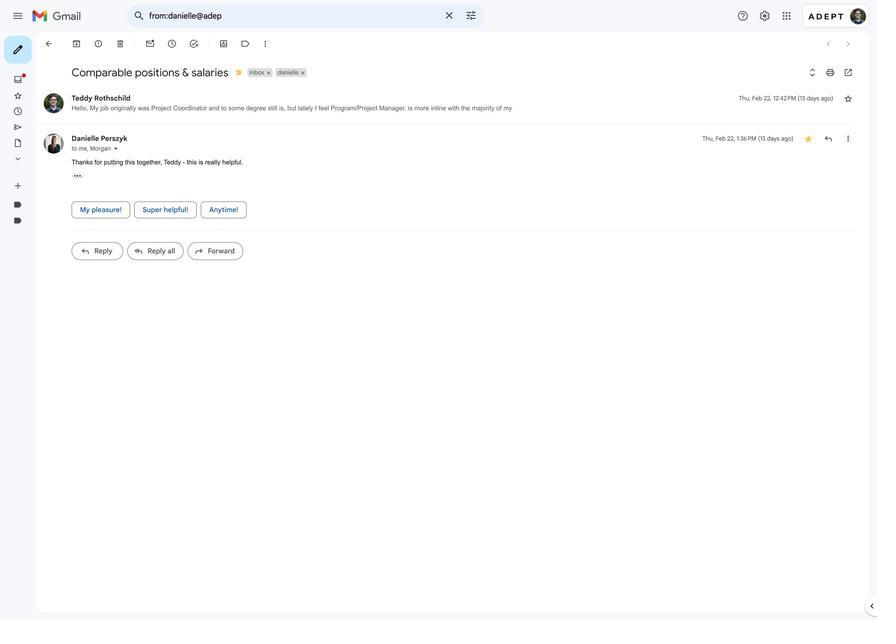 Task type: vqa. For each thing, say whether or not it's contained in the screenshot.
the sep 14 corresponding to 3rd (no subject) link from the bottom
no



Task type: locate. For each thing, give the bounding box(es) containing it.
Starred checkbox
[[804, 134, 814, 144]]

list
[[36, 84, 854, 268]]

starred image
[[804, 134, 814, 144]]

1 vertical spatial cell
[[703, 134, 794, 144]]

clear search image
[[440, 5, 460, 25]]

cell
[[740, 94, 834, 103], [703, 134, 794, 144]]

move to inbox image
[[219, 39, 229, 49]]

more labels image
[[13, 154, 23, 164]]

0 vertical spatial cell
[[740, 94, 834, 103]]

support image
[[738, 10, 750, 22]]

navigation
[[0, 32, 119, 621]]

search mail image
[[130, 7, 148, 25]]

archive image
[[72, 39, 82, 49]]

Not starred checkbox
[[844, 94, 854, 103]]

advanced search options image
[[462, 5, 482, 25]]

back image
[[44, 39, 54, 49]]

None search field
[[127, 4, 485, 28]]

snooze image
[[167, 39, 177, 49]]

cell for starred icon on the right
[[703, 134, 794, 144]]

main menu image
[[12, 10, 24, 22]]



Task type: describe. For each thing, give the bounding box(es) containing it.
more email options image
[[261, 39, 271, 49]]

gmail image
[[32, 6, 86, 26]]

settings image
[[760, 10, 772, 22]]

delete image
[[115, 39, 125, 49]]

show details image
[[113, 146, 119, 152]]

Search mail text field
[[149, 11, 438, 21]]

report spam image
[[94, 39, 103, 49]]

show trimmed content image
[[72, 173, 84, 179]]

not starred image
[[844, 94, 854, 103]]

labels image
[[241, 39, 251, 49]]

add to tasks image
[[189, 39, 199, 49]]

cell for not starred image
[[740, 94, 834, 103]]



